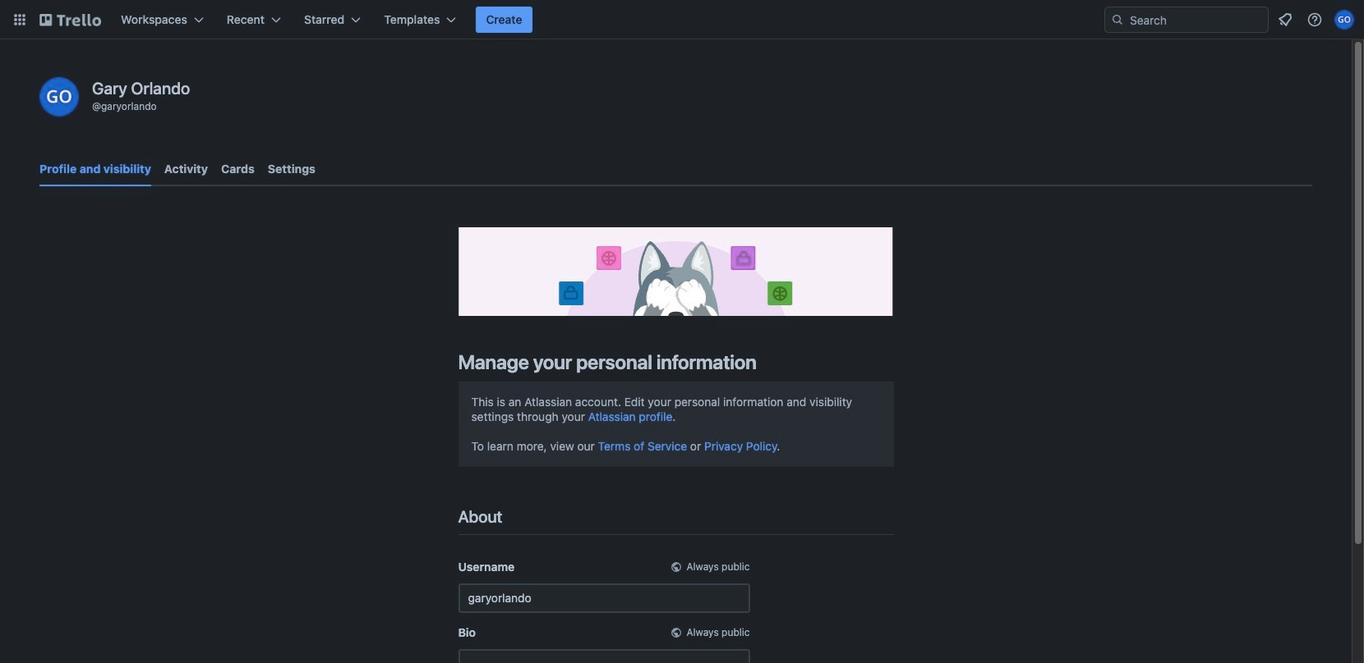 Task type: describe. For each thing, give the bounding box(es) containing it.
search image
[[1111, 13, 1124, 26]]

0 notifications image
[[1275, 10, 1295, 30]]

open information menu image
[[1307, 12, 1323, 28]]

gary orlando (garyorlando) image
[[1334, 10, 1354, 30]]

gary orlando (garyorlando) image
[[39, 77, 79, 117]]



Task type: vqa. For each thing, say whether or not it's contained in the screenshot.
0 Notifications icon
yes



Task type: locate. For each thing, give the bounding box(es) containing it.
back to home image
[[39, 7, 101, 33]]

primary element
[[0, 0, 1364, 39]]

None text field
[[458, 584, 750, 614]]

None text field
[[458, 650, 750, 664]]

Search field
[[1124, 8, 1268, 31]]



